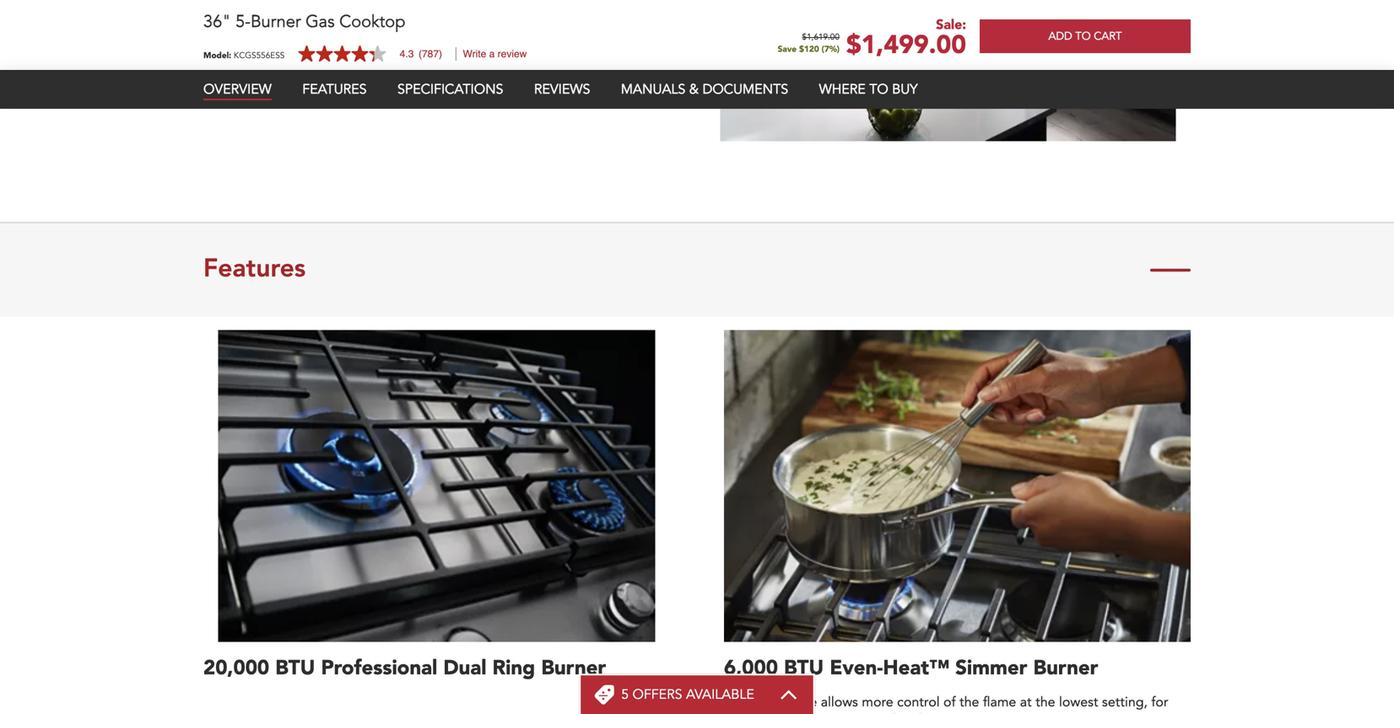 Task type: vqa. For each thing, say whether or not it's contained in the screenshot.
the right 'the'
yes



Task type: describe. For each thing, give the bounding box(es) containing it.
(7%)
[[822, 43, 840, 55]]

add to cart
[[1048, 29, 1122, 44]]

5-
[[236, 10, 251, 33]]

buy
[[892, 80, 918, 99]]

where to buy link
[[819, 80, 918, 99]]

specifications link
[[397, 80, 503, 99]]

6,000
[[724, 651, 778, 679]]

sale: $1,499.00
[[846, 16, 966, 62]]

even-
[[830, 651, 883, 679]]

where to buy
[[819, 80, 918, 99]]

to
[[1075, 29, 1091, 44]]

specifications
[[397, 80, 503, 99]]

btu for even-
[[784, 651, 824, 679]]

dual
[[443, 651, 486, 679]]

ring
[[492, 651, 535, 679]]

gas
[[306, 10, 335, 33]]

heat™
[[883, 651, 949, 679]]

burner for 6,000
[[1033, 651, 1098, 679]]

6,000 btu even-heat™ simmer burner
[[724, 651, 1098, 679]]

4.3
[[400, 48, 414, 60]]

for
[[1151, 693, 1168, 706]]

reviews link
[[534, 80, 590, 99]]

to
[[869, 80, 888, 99]]

$120
[[799, 43, 819, 55]]

of
[[943, 693, 956, 706]]

1 horizontal spatial more
[[862, 693, 893, 706]]

20,000 btu professional dual ring burner
[[203, 651, 606, 679]]

burner for 20,000
[[541, 651, 606, 679]]

5
[[621, 686, 629, 705]]

offers
[[633, 686, 682, 705]]

precise
[[759, 711, 803, 715]]

at
[[1020, 693, 1032, 706]]

melting.
[[900, 711, 950, 715]]

where
[[819, 80, 866, 99]]

model: kcgs556ess
[[203, 50, 285, 61]]

simmer
[[955, 651, 1027, 679]]

sale:
[[936, 16, 966, 34]]

0 vertical spatial features
[[302, 80, 367, 99]]

add
[[1048, 29, 1072, 44]]

flame
[[983, 693, 1016, 706]]



Task type: locate. For each thing, give the bounding box(es) containing it.
1 vertical spatial features
[[203, 254, 306, 279]]

diffuser
[[737, 693, 783, 706]]

setting,
[[1102, 693, 1148, 706]]

manuals & documents
[[621, 80, 788, 99]]

1 horizontal spatial btu
[[784, 651, 824, 679]]

0 horizontal spatial btu
[[275, 651, 315, 679]]

professional
[[321, 651, 437, 679]]

cart
[[1094, 29, 1122, 44]]

allows
[[821, 693, 858, 706]]

btu right "20,000"
[[275, 651, 315, 679]]

0 horizontal spatial burner
[[251, 10, 301, 33]]

the right "of"
[[959, 693, 979, 706]]

$1,619.00 save $120 (7%)
[[778, 33, 840, 55]]

chevron icon image
[[780, 690, 798, 700]]

reviews
[[534, 80, 590, 99]]

lowest
[[1059, 693, 1098, 706]]

more up and
[[862, 693, 893, 706]]

manuals
[[621, 80, 685, 99]]

1 btu from the left
[[275, 651, 315, 679]]

model:
[[203, 50, 231, 61]]

1 horizontal spatial the
[[1036, 693, 1055, 706]]

the
[[959, 693, 979, 706], [1036, 693, 1055, 706]]

promo tag image
[[594, 685, 615, 705]]

heading containing 5
[[621, 686, 754, 705]]

burner up lowest at bottom right
[[1033, 651, 1098, 679]]

save
[[778, 43, 797, 55]]

36"
[[203, 10, 231, 33]]

(787)
[[419, 48, 442, 60]]

2 the from the left
[[1036, 693, 1055, 706]]

20,000
[[203, 651, 269, 679]]

0 horizontal spatial more
[[724, 711, 756, 715]]

1 the from the left
[[959, 693, 979, 706]]

2 btu from the left
[[784, 651, 824, 679]]

$1,499.00
[[846, 28, 966, 62]]

burner up kcgs556ess
[[251, 10, 301, 33]]

kcgs556ess
[[234, 50, 285, 61]]

more
[[862, 693, 893, 706], [724, 711, 756, 715]]

&
[[689, 80, 699, 99]]

burner up the promo tag image
[[541, 651, 606, 679]]

available
[[686, 686, 754, 705]]

write a review
[[463, 48, 527, 60]]

add to cart button
[[980, 19, 1191, 53]]

0 horizontal spatial the
[[959, 693, 979, 706]]

manuals & documents link
[[621, 80, 788, 99]]

write
[[463, 48, 486, 60]]

the right at
[[1036, 693, 1055, 706]]

simmering
[[806, 711, 870, 715]]

a diffuser plate allows more control of the flame at the lowest setting, for more precise simmering and melting.
[[724, 693, 1168, 715]]

a
[[724, 693, 734, 706]]

review
[[498, 48, 527, 60]]

plate
[[786, 693, 817, 706]]

btu for professional
[[275, 651, 315, 679]]

features
[[302, 80, 367, 99], [203, 254, 306, 279]]

4.3 (787)
[[400, 48, 442, 60]]

features link
[[302, 80, 367, 100]]

and
[[873, 711, 896, 715]]

more down a
[[724, 711, 756, 715]]

documents
[[703, 80, 788, 99]]

a
[[489, 48, 495, 60]]

btu
[[275, 651, 315, 679], [784, 651, 824, 679]]

control
[[897, 693, 940, 706]]

36" 5-burner gas cooktop
[[203, 10, 405, 33]]

write a review button
[[463, 48, 527, 60]]

0 vertical spatial more
[[862, 693, 893, 706]]

btu up chevron icon at the right bottom of the page
[[784, 651, 824, 679]]

cooktop
[[339, 10, 405, 33]]

overview link
[[203, 80, 272, 99]]

 image
[[720, 0, 1176, 137], [218, 326, 655, 638], [724, 326, 1191, 638]]

5 offers available
[[621, 686, 754, 705]]

1 vertical spatial more
[[724, 711, 756, 715]]

burner
[[251, 10, 301, 33], [541, 651, 606, 679], [1033, 651, 1098, 679]]

overview
[[203, 80, 272, 99]]

2 horizontal spatial burner
[[1033, 651, 1098, 679]]

1 horizontal spatial burner
[[541, 651, 606, 679]]

heading
[[621, 686, 754, 705]]

$1,619.00
[[802, 33, 840, 42]]



